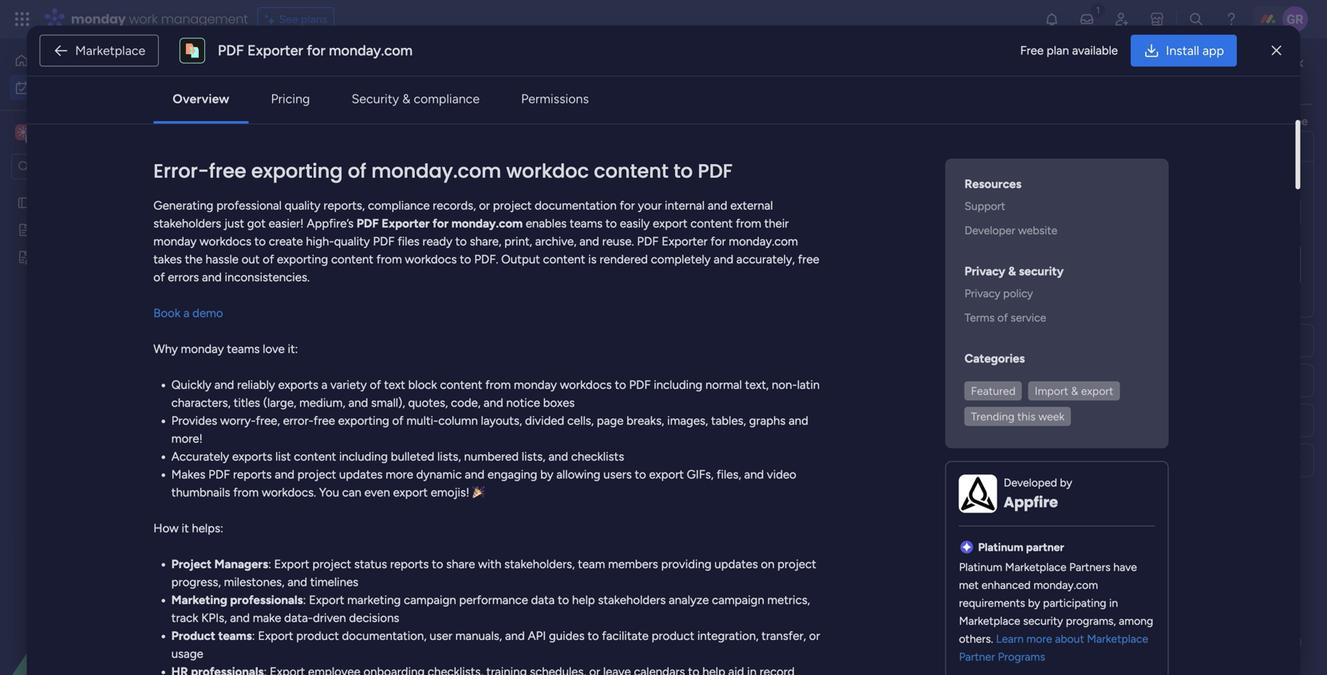 Task type: vqa. For each thing, say whether or not it's contained in the screenshot.
Featured dropdown button
yes



Task type: locate. For each thing, give the bounding box(es) containing it.
to inside the : export project status reports to share with stakeholders, team members providing updates on project progress, milestones, and timelines
[[432, 558, 443, 572]]

0 inside this week / 0 items
[[354, 402, 361, 416]]

2 horizontal spatial workdocs
[[560, 378, 612, 392]]

0 inside later / 0 items
[[320, 575, 327, 588]]

1 group from the top
[[711, 254, 743, 268]]

1 vertical spatial project
[[171, 558, 212, 572]]

1 vertical spatial reports
[[390, 558, 429, 572]]

boards,
[[1085, 115, 1122, 128]]

1 horizontal spatial :
[[268, 558, 271, 572]]

export
[[274, 558, 310, 572], [309, 594, 344, 608], [258, 629, 293, 644]]

people for /
[[997, 455, 1031, 469]]

available
[[1072, 43, 1118, 58]]

participating
[[1043, 597, 1107, 610]]

demo
[[192, 306, 223, 321]]

export inside the : export marketing campaign performance data to help stakeholders analyze campaign metrics, track kpis, and make data-driven decisions
[[309, 594, 344, 608]]

0 vertical spatial quality
[[285, 199, 321, 213]]

provides
[[171, 414, 217, 428]]

updates inside the quickly and reliably exports a variety of text block content from monday workdocs to pdf including normal text, non-latin characters, titles (large, medium, and small), quotes, code, and notice boxes provides worry-free, error-free exporting of multi-column layouts, divided cells, page breaks, images, tables, graphs and more! accurately exports list content including bulleted lists, numbered lists, and checklists makes pdf reports and project updates more dynamic and engaging by allowing users to export gifs, files, and video thumbnails from workdocs. you can even export emojis! 🎉
[[339, 468, 383, 482]]

0 vertical spatial 0
[[354, 402, 361, 416]]

1 vertical spatial people
[[997, 455, 1031, 469]]

date
[[1034, 414, 1058, 428], [1106, 455, 1130, 469]]

why monday teams love it:
[[153, 342, 298, 357]]

1 vertical spatial security
[[1023, 615, 1063, 628]]

privacy up terms
[[965, 287, 1001, 300]]

0 vertical spatial updates
[[339, 468, 383, 482]]

1 horizontal spatial exporter
[[382, 216, 430, 231]]

1 horizontal spatial list
[[1282, 71, 1296, 85]]

0 horizontal spatial including
[[339, 450, 388, 464]]

monday work management
[[71, 10, 248, 28]]

terms of service
[[965, 311, 1046, 325]]

status column
[[1034, 374, 1108, 388]]

got
[[247, 216, 266, 231]]

monday.com up accurately,
[[729, 234, 798, 249]]

platinum for platinum marketplace partners have met enhanced monday.com requirements by participating in marketplace security programs, among others.
[[959, 561, 1002, 574]]

monday.com up security
[[329, 42, 413, 59]]

security
[[352, 91, 399, 107]]

& right security
[[402, 91, 411, 107]]

free up professional
[[209, 158, 246, 185]]

date right priority
[[1106, 455, 1130, 469]]

1 vertical spatial compliance
[[368, 199, 430, 213]]

date for date
[[1106, 455, 1130, 469]]

lottie animation image
[[0, 515, 204, 676]]

0 horizontal spatial list
[[275, 450, 291, 464]]

campaign up user
[[404, 594, 456, 608]]

0 horizontal spatial exporter
[[247, 42, 303, 59]]

records,
[[433, 199, 476, 213]]

2 horizontal spatial a
[[329, 628, 339, 648]]

or inside generating professional quality reports, compliance records, or project documentation for your internal and external stakeholders just got easier! appfire's
[[479, 199, 490, 213]]

teams inside the enables teams to easily export content from their monday workdocs to create high-quality pdf files ready to share, print, archive, and reuse. pdf exporter for monday.com takes the hassle out of exporting content from workdocs to pdf. output content is rendered completely and accurately, free of errors and inconsistencies.
[[570, 216, 603, 231]]

0 vertical spatial &
[[402, 91, 411, 107]]

exporter up files
[[382, 216, 430, 231]]

project up progress,
[[171, 558, 212, 572]]

and left accurately,
[[714, 252, 734, 267]]

import & export button
[[1028, 382, 1120, 401]]

monday up notice
[[514, 378, 557, 392]]

1 vertical spatial item
[[364, 460, 387, 473]]

campaign up integration,
[[712, 594, 764, 608]]

a for without
[[329, 628, 339, 648]]

1 vertical spatial more
[[1026, 633, 1052, 646]]

lottie animation element
[[0, 515, 204, 676]]

by inside developed by appfire
[[1060, 476, 1072, 490]]

people for 2
[[997, 254, 1031, 268]]

api
[[528, 629, 546, 644]]

public board image
[[17, 196, 32, 211]]

2 inside past dates / 2 items
[[360, 201, 366, 215]]

2 campaign from the left
[[712, 594, 764, 608]]

to do list
[[1251, 71, 1296, 85]]

project managers
[[171, 558, 268, 572]]

exporter inside the enables teams to easily export content from their monday workdocs to create high-quality pdf files ready to share, print, archive, and reuse. pdf exporter for monday.com takes the hassle out of exporting content from workdocs to pdf. output content is rendered completely and accurately, free of errors and inconsistencies.
[[662, 234, 708, 249]]

home link
[[10, 48, 194, 73]]

0 horizontal spatial reports
[[233, 468, 272, 482]]

: inside : export product documentation, user manuals, and api guides to facilitate product integration, transfer, or usage
[[252, 629, 255, 644]]

2 vertical spatial exporter
[[662, 234, 708, 249]]

workspace image
[[15, 124, 31, 141], [18, 124, 29, 141]]

0 vertical spatial a
[[183, 306, 190, 321]]

1 horizontal spatial or
[[809, 629, 820, 644]]

from
[[736, 216, 761, 231], [376, 252, 402, 267], [485, 378, 511, 392], [233, 486, 259, 500]]

greg robinson image
[[1282, 6, 1308, 32]]

inconsistencies.
[[225, 270, 310, 285]]

for inside the enables teams to easily export content from their monday workdocs to create high-quality pdf files ready to share, print, archive, and reuse. pdf exporter for monday.com takes the hassle out of exporting content from workdocs to pdf. output content is rendered completely and accurately, free of errors and inconsistencies.
[[711, 234, 726, 249]]

week
[[302, 398, 339, 418], [1038, 410, 1065, 424], [304, 455, 342, 476]]

by
[[540, 468, 553, 482], [1060, 476, 1072, 490], [1028, 597, 1040, 610]]

date
[[343, 628, 376, 648]]

0 vertical spatial including
[[654, 378, 703, 392]]

project up print,
[[493, 199, 532, 213]]

workspace
[[68, 125, 131, 140]]

pdf up the my
[[218, 42, 244, 59]]

free inside the quickly and reliably exports a variety of text block content from monday workdocs to pdf including normal text, non-latin characters, titles (large, medium, and small), quotes, code, and notice boxes provides worry-free, error-free exporting of multi-column layouts, divided cells, page breaks, images, tables, graphs and more! accurately exports list content including bulleted lists, numbered lists, and checklists makes pdf reports and project updates more dynamic and engaging by allowing users to export gifs, files, and video thumbnails from workdocs. you can even export emojis! 🎉
[[314, 414, 335, 428]]

0 vertical spatial the
[[1066, 115, 1083, 128]]

content down high-
[[331, 252, 373, 267]]

0 vertical spatial teams
[[570, 216, 603, 231]]

1 vertical spatial a
[[321, 378, 327, 392]]

2 vertical spatial export
[[258, 629, 293, 644]]

stakeholders down generating
[[153, 216, 221, 231]]

project inside main content
[[259, 287, 295, 301]]

select product image
[[14, 11, 30, 27]]

pdf exporter for monday.com for developed by
[[357, 216, 526, 231]]

0 vertical spatial list
[[1282, 71, 1296, 85]]

& inside "popup button"
[[1071, 384, 1078, 398]]

by down priority column
[[1060, 476, 1072, 490]]

0 horizontal spatial workdocs
[[200, 234, 251, 249]]

1 horizontal spatial reports
[[390, 558, 429, 572]]

0 down variety
[[354, 402, 361, 416]]

column right "status"
[[1069, 374, 1108, 388]]

: for managers
[[268, 558, 271, 572]]

week for this week /
[[302, 398, 339, 418]]

by inside platinum marketplace partners have met enhanced monday.com requirements by participating in marketplace security programs, among others.
[[1028, 597, 1040, 610]]

1 vertical spatial :
[[303, 594, 306, 608]]

workdocs inside the quickly and reliably exports a variety of text block content from monday workdocs to pdf including normal text, non-latin characters, titles (large, medium, and small), quotes, code, and notice boxes provides worry-free, error-free exporting of multi-column layouts, divided cells, page breaks, images, tables, graphs and more! accurately exports list content including bulleted lists, numbered lists, and checklists makes pdf reports and project updates more dynamic and engaging by allowing users to export gifs, files, and video thumbnails from workdocs. you can even export emojis! 🎉
[[560, 378, 612, 392]]

column for date column
[[1061, 414, 1100, 428]]

enables
[[526, 216, 567, 231]]

including
[[654, 378, 703, 392], [339, 450, 388, 464]]

0 vertical spatial free
[[209, 158, 246, 185]]

pdf exporter for monday.com up work
[[218, 42, 413, 59]]

and inside generating professional quality reports, compliance records, or project documentation for your internal and external stakeholders just got easier! appfire's
[[708, 199, 727, 213]]

images,
[[667, 414, 708, 428]]

export up driven
[[309, 594, 344, 608]]

week right this
[[1038, 410, 1065, 424]]

& for security
[[402, 91, 411, 107]]

without a date / 0 items
[[269, 628, 429, 648]]

partners
[[1069, 561, 1111, 574]]

2 vertical spatial 0
[[391, 632, 399, 646]]

kpis,
[[201, 612, 227, 626]]

: for professionals
[[303, 594, 306, 608]]

install app
[[1166, 43, 1224, 58]]

1 vertical spatial platinum
[[959, 561, 1002, 574]]

0 vertical spatial exporter
[[247, 42, 303, 59]]

print,
[[504, 234, 532, 249]]

0 vertical spatial :
[[268, 558, 271, 572]]

product down analyze
[[652, 629, 694, 644]]

platinum
[[978, 541, 1023, 554], [959, 561, 1002, 574]]

marketplace down the work
[[75, 43, 145, 58]]

workdocs up boxes
[[560, 378, 612, 392]]

marketplace button
[[39, 35, 159, 67]]

2 right dates
[[360, 201, 366, 215]]

private board image
[[17, 250, 32, 265]]

non-
[[772, 378, 797, 392]]

2 vertical spatial teams
[[218, 629, 252, 644]]

high-
[[306, 234, 334, 249]]

in
[[1109, 597, 1118, 610]]

to left share
[[432, 558, 443, 572]]

and inside the : export marketing campaign performance data to help stakeholders analyze campaign metrics, track kpis, and make data-driven decisions
[[230, 612, 250, 626]]

exporter for developed by
[[382, 216, 430, 231]]

data
[[531, 594, 555, 608]]

my work
[[235, 60, 342, 96]]

performance
[[459, 594, 528, 608]]

requirements
[[959, 597, 1025, 610]]

completely
[[651, 252, 711, 267]]

1 horizontal spatial item
[[364, 460, 387, 473]]

for
[[307, 42, 325, 59], [620, 199, 635, 213], [433, 216, 449, 231], [711, 234, 726, 249]]

project down 'inconsistencies.'
[[259, 287, 295, 301]]

external
[[730, 199, 773, 213]]

error-
[[283, 414, 314, 428]]

1 workspace image from the left
[[15, 124, 31, 141]]

how
[[153, 522, 179, 536]]

2 inside today / 2 items
[[329, 259, 335, 272]]

to right ready
[[455, 234, 467, 249]]

export inside the : export project status reports to share with stakeholders, team members providing updates on project progress, milestones, and timelines
[[274, 558, 310, 572]]

pdf
[[218, 42, 244, 59], [698, 158, 733, 185], [357, 216, 379, 231], [373, 234, 395, 249], [637, 234, 659, 249], [629, 378, 651, 392], [208, 468, 230, 482]]

privacy
[[965, 264, 1005, 279], [965, 287, 1001, 300]]

date down import
[[1034, 414, 1058, 428]]

1 horizontal spatial quality
[[334, 234, 370, 249]]

0 vertical spatial column
[[1069, 374, 1108, 388]]

2 horizontal spatial :
[[303, 594, 306, 608]]

monday up marketplace button
[[71, 10, 126, 28]]

2 people from the top
[[997, 455, 1031, 469]]

quotes,
[[408, 396, 448, 410]]

0 vertical spatial people
[[997, 254, 1031, 268]]

the inside the enables teams to easily export content from their monday workdocs to create high-quality pdf files ready to share, print, archive, and reuse. pdf exporter for monday.com takes the hassle out of exporting content from workdocs to pdf. output content is rendered completely and accurately, free of errors and inconsistencies.
[[185, 252, 203, 267]]

1 vertical spatial exporter
[[382, 216, 430, 231]]

2 vertical spatial free
[[314, 414, 335, 428]]

home
[[35, 54, 66, 67]]

0 vertical spatial export
[[274, 558, 310, 572]]

1 horizontal spatial date
[[1106, 455, 1130, 469]]

1 horizontal spatial a
[[321, 378, 327, 392]]

pdf exporter for monday.com for generating professional quality reports, compliance records, or project documentation for your internal and external stakeholders just got easier! appfire's
[[218, 42, 413, 59]]

workdocs up hassle
[[200, 234, 251, 249]]

the
[[1066, 115, 1083, 128], [185, 252, 203, 267]]

and up 🎉
[[465, 468, 485, 482]]

2 product from the left
[[652, 629, 694, 644]]

1 vertical spatial 0
[[320, 575, 327, 588]]

security inside platinum marketplace partners have met enhanced monday.com requirements by participating in marketplace security programs, among others.
[[1023, 615, 1063, 628]]

: inside the : export marketing campaign performance data to help stakeholders analyze campaign metrics, track kpis, and make data-driven decisions
[[303, 594, 306, 608]]

guides
[[549, 629, 585, 644]]

how it helps:
[[153, 522, 223, 536]]

: export marketing campaign performance data to help stakeholders analyze campaign metrics, track kpis, and make data-driven decisions
[[171, 594, 810, 626]]

to inside : export product documentation, user manuals, and api guides to facilitate product integration, transfer, or usage
[[588, 629, 599, 644]]

option
[[0, 189, 204, 192]]

2 vertical spatial column
[[1073, 454, 1112, 468]]

export inside "popup button"
[[1081, 384, 1114, 398]]

pdf up breaks,
[[629, 378, 651, 392]]

more inside learn more about marketplace partner programs
[[1026, 633, 1052, 646]]

and down marketing professionals at the bottom of page
[[230, 612, 250, 626]]

of down the small),
[[392, 414, 404, 428]]

& up policy
[[1008, 264, 1016, 279]]

0 horizontal spatial product
[[296, 629, 339, 644]]

0 horizontal spatial by
[[540, 468, 553, 482]]

more down bulleted
[[386, 468, 413, 482]]

exporting down the small),
[[338, 414, 389, 428]]

the up errors
[[185, 252, 203, 267]]

quickly and reliably exports a variety of text block content from monday workdocs to pdf including normal text, non-latin characters, titles (large, medium, and small), quotes, code, and notice boxes provides worry-free, error-free exporting of multi-column layouts, divided cells, page breaks, images, tables, graphs and more! accurately exports list content including bulleted lists, numbered lists, and checklists makes pdf reports and project updates more dynamic and engaging by allowing users to export gifs, files, and video thumbnails from workdocs. you can even export emojis! 🎉
[[171, 378, 820, 500]]

2 horizontal spatial exporter
[[662, 234, 708, 249]]

0 horizontal spatial or
[[479, 199, 490, 213]]

files
[[398, 234, 420, 249]]

1 image
[[1091, 1, 1105, 19]]

people up developed on the right
[[997, 455, 1031, 469]]

generating
[[153, 199, 213, 213]]

2 down high-
[[329, 259, 335, 272]]

compliance inside generating professional quality reports, compliance records, or project documentation for your internal and external stakeholders just got easier! appfire's
[[368, 199, 430, 213]]

1 horizontal spatial project
[[259, 287, 295, 301]]

1 vertical spatial exporting
[[277, 252, 328, 267]]

security up learn more about marketplace partner programs link
[[1023, 615, 1063, 628]]

pdf exporter for monday.com up ready
[[357, 216, 526, 231]]

and up layouts,
[[484, 396, 503, 410]]

to right guides
[[588, 629, 599, 644]]

show?
[[1155, 176, 1187, 190]]

1 vertical spatial free
[[798, 252, 819, 267]]

pricing button
[[258, 83, 323, 115]]

0 vertical spatial date
[[1034, 414, 1058, 428]]

teams down 'kpis,'
[[218, 629, 252, 644]]

2 horizontal spatial free
[[798, 252, 819, 267]]

1 horizontal spatial updates
[[715, 558, 758, 572]]

1 vertical spatial date
[[1106, 455, 1130, 469]]

updates up can
[[339, 468, 383, 482]]

among
[[1119, 615, 1153, 628]]

1 vertical spatial or
[[809, 629, 820, 644]]

monday down demo
[[181, 342, 224, 357]]

and inside main content
[[1170, 115, 1188, 128]]

or right records,
[[479, 199, 490, 213]]

1 horizontal spatial 2
[[360, 201, 366, 215]]

for up ready
[[433, 216, 449, 231]]

1 horizontal spatial campaign
[[712, 594, 764, 608]]

whose items should we show?
[[1034, 176, 1187, 190]]

can
[[342, 486, 361, 500]]

monday.com up participating
[[1034, 579, 1098, 592]]

items down text
[[364, 402, 391, 416]]

quality inside the enables teams to easily export content from their monday workdocs to create high-quality pdf files ready to share, print, archive, and reuse. pdf exporter for monday.com takes the hassle out of exporting content from workdocs to pdf. output content is rendered completely and accurately, free of errors and inconsistencies.
[[334, 234, 370, 249]]

item inside next week / 1 item
[[364, 460, 387, 473]]

workdocs down ready
[[405, 252, 457, 267]]

2 group from the top
[[711, 455, 743, 469]]

0 down decisions
[[391, 632, 399, 646]]

a inside main content
[[329, 628, 339, 648]]

book
[[153, 306, 180, 321]]

to right like
[[1277, 115, 1288, 128]]

for up completely
[[711, 234, 726, 249]]

0 horizontal spatial campaign
[[404, 594, 456, 608]]

None text field
[[1034, 198, 1301, 226]]

progress,
[[171, 576, 221, 590]]

1 vertical spatial export
[[309, 594, 344, 608]]

items inside later / 0 items
[[330, 575, 357, 588]]

export inside : export product documentation, user manuals, and api guides to facilitate product integration, transfer, or usage
[[258, 629, 293, 644]]

0 horizontal spatial more
[[386, 468, 413, 482]]

1 vertical spatial the
[[185, 252, 203, 267]]

quality up easier!
[[285, 199, 321, 213]]

1 horizontal spatial lists,
[[522, 450, 545, 464]]

1 vertical spatial updates
[[715, 558, 758, 572]]

quality down appfire's
[[334, 234, 370, 249]]

marketplace down among
[[1087, 633, 1148, 646]]

a for book
[[183, 306, 190, 321]]

professionals
[[230, 594, 303, 608]]

reports up new
[[233, 468, 272, 482]]

add
[[271, 344, 291, 358]]

& for privacy
[[1008, 264, 1016, 279]]

items right reports,
[[369, 201, 397, 215]]

0 horizontal spatial &
[[402, 91, 411, 107]]

items
[[1072, 176, 1099, 190], [369, 201, 397, 215], [338, 259, 365, 272], [364, 402, 391, 416], [330, 575, 357, 588], [401, 632, 429, 646]]

to up reuse.
[[606, 216, 617, 231]]

: up data-
[[303, 594, 306, 608]]

0 vertical spatial platinum
[[978, 541, 1023, 554]]

appfire logo image
[[959, 475, 997, 513]]

0 horizontal spatial the
[[185, 252, 203, 267]]

more up programs at the bottom
[[1026, 633, 1052, 646]]

1 vertical spatial &
[[1008, 264, 1016, 279]]

2 vertical spatial workdocs
[[560, 378, 612, 392]]

/ right dates
[[349, 197, 356, 217]]

error-free exporting of monday.com workdoc content to pdf
[[153, 158, 733, 185]]

list box
[[0, 186, 204, 486]]

teams
[[570, 216, 603, 231], [227, 342, 260, 357], [218, 629, 252, 644]]

0 vertical spatial group
[[711, 254, 743, 268]]

: inside the : export project status reports to share with stakeholders, team members providing updates on project progress, milestones, and timelines
[[268, 558, 271, 572]]

appfire
[[1004, 493, 1058, 513]]

0 horizontal spatial updates
[[339, 468, 383, 482]]

documentation,
[[342, 629, 427, 644]]

featured
[[971, 384, 1016, 398]]

metrics,
[[767, 594, 810, 608]]

others.
[[959, 633, 993, 646]]

export down make
[[258, 629, 293, 644]]

search everything image
[[1188, 11, 1204, 27]]

helps:
[[192, 522, 223, 536]]

column down import & export "popup button"
[[1061, 414, 1100, 428]]

0 vertical spatial item
[[294, 344, 316, 358]]

main content
[[211, 38, 1327, 676]]

1 horizontal spatial &
[[1008, 264, 1016, 279]]

status
[[354, 558, 387, 572]]

update feed image
[[1079, 11, 1095, 27]]

0 vertical spatial privacy
[[965, 264, 1005, 279]]

0 horizontal spatial free
[[209, 158, 246, 185]]

monday up takes
[[153, 234, 197, 249]]

stakeholders inside generating professional quality reports, compliance records, or project documentation for your internal and external stakeholders just got easier! appfire's
[[153, 216, 221, 231]]

or right transfer,
[[809, 629, 820, 644]]

to right users
[[635, 468, 646, 482]]

teams for enables
[[570, 216, 603, 231]]

archive,
[[535, 234, 577, 249]]

2 vertical spatial &
[[1071, 384, 1078, 398]]

pdf up the internal
[[698, 158, 733, 185]]

content
[[594, 158, 669, 185], [691, 216, 733, 231], [331, 252, 373, 267], [543, 252, 585, 267], [440, 378, 482, 392], [294, 450, 336, 464]]

& inside button
[[402, 91, 411, 107]]

1 vertical spatial teams
[[227, 342, 260, 357]]

stakeholders down members
[[598, 594, 666, 608]]

0 horizontal spatial stakeholders
[[153, 216, 221, 231]]

output
[[501, 252, 540, 267]]

marketing
[[171, 594, 227, 608]]

items down status
[[330, 575, 357, 588]]

platinum inside platinum marketplace partners have met enhanced monday.com requirements by participating in marketplace security programs, among others.
[[959, 561, 1002, 574]]

& inside privacy & security privacy policy
[[1008, 264, 1016, 279]]

compliance inside button
[[414, 91, 480, 107]]

1 lists, from the left
[[437, 450, 461, 464]]

2 vertical spatial a
[[329, 628, 339, 648]]

1 vertical spatial column
[[1061, 414, 1100, 428]]

0 horizontal spatial 0
[[320, 575, 327, 588]]

why
[[153, 342, 178, 357]]

1 vertical spatial 2
[[329, 259, 335, 272]]

0 vertical spatial exports
[[278, 378, 318, 392]]

exports
[[278, 378, 318, 392], [232, 450, 272, 464]]

home option
[[10, 48, 194, 73]]

and left people in the top of the page
[[1170, 115, 1188, 128]]

and up professionals
[[287, 576, 307, 590]]

& for import
[[1071, 384, 1078, 398]]

1 horizontal spatial by
[[1028, 597, 1040, 610]]

export down the internal
[[653, 216, 688, 231]]

monday.com
[[329, 42, 413, 59], [371, 158, 501, 185], [451, 216, 523, 231], [729, 234, 798, 249], [1034, 579, 1098, 592]]

from down external
[[736, 216, 761, 231]]

workspace selection element
[[15, 123, 133, 144]]

reports inside the quickly and reliably exports a variety of text block content from monday workdocs to pdf including normal text, non-latin characters, titles (large, medium, and small), quotes, code, and notice boxes provides worry-free, error-free exporting of multi-column layouts, divided cells, page breaks, images, tables, graphs and more! accurately exports list content including bulleted lists, numbered lists, and checklists makes pdf reports and project updates more dynamic and engaging by allowing users to export gifs, files, and video thumbnails from workdocs. you can even export emojis! 🎉
[[233, 468, 272, 482]]

1 vertical spatial exports
[[232, 450, 272, 464]]

item
[[294, 344, 316, 358], [364, 460, 387, 473]]

monday marketplace image
[[1149, 11, 1165, 27]]

main content containing past dates /
[[211, 38, 1327, 676]]

1 vertical spatial privacy
[[965, 287, 1001, 300]]

0 horizontal spatial item
[[294, 344, 316, 358]]

1 horizontal spatial workdocs
[[405, 252, 457, 267]]

1 people from the top
[[997, 254, 1031, 268]]

1 vertical spatial pdf exporter for monday.com
[[357, 216, 526, 231]]

column
[[438, 414, 478, 428]]

project
[[493, 199, 532, 213], [297, 468, 336, 482], [312, 558, 351, 572], [778, 558, 816, 572]]

a inside the quickly and reliably exports a variety of text block content from monday workdocs to pdf including normal text, non-latin characters, titles (large, medium, and small), quotes, code, and notice boxes provides worry-free, error-free exporting of multi-column layouts, divided cells, page breaks, images, tables, graphs and more! accurately exports list content including bulleted lists, numbered lists, and checklists makes pdf reports and project updates more dynamic and engaging by allowing users to export gifs, files, and video thumbnails from workdocs. you can even export emojis! 🎉
[[321, 378, 327, 392]]

0 horizontal spatial 2
[[329, 259, 335, 272]]

error-
[[153, 158, 209, 185]]

list right "do" on the top of the page
[[1282, 71, 1296, 85]]

0 inside without a date / 0 items
[[391, 632, 399, 646]]

1 privacy from the top
[[965, 264, 1005, 279]]



Task type: describe. For each thing, give the bounding box(es) containing it.
export right even
[[393, 486, 428, 500]]

tables,
[[711, 414, 746, 428]]

project up the 'timelines'
[[312, 558, 351, 572]]

content up your
[[594, 158, 669, 185]]

project for project managers
[[171, 558, 212, 572]]

items inside today / 2 items
[[338, 259, 365, 272]]

rendered
[[600, 252, 648, 267]]

and right files,
[[744, 468, 764, 482]]

see
[[279, 12, 298, 26]]

help image
[[1223, 11, 1239, 27]]

timelines
[[310, 576, 358, 590]]

/ left 1
[[346, 455, 353, 476]]

help
[[572, 594, 595, 608]]

overview
[[173, 91, 229, 107]]

reports inside the : export project status reports to share with stakeholders, team members providing updates on project progress, milestones, and timelines
[[390, 558, 429, 572]]

gifs,
[[687, 468, 714, 482]]

choose
[[1025, 115, 1063, 128]]

monday.com inside the enables teams to easily export content from their monday workdocs to create high-quality pdf files ready to share, print, archive, and reuse. pdf exporter for monday.com takes the hassle out of exporting content from workdocs to pdf. output content is rendered completely and accurately, free of errors and inconsistencies.
[[729, 234, 798, 249]]

export for driven
[[309, 594, 344, 608]]

content down archive,
[[543, 252, 585, 267]]

column for priority column
[[1073, 454, 1112, 468]]

to up page
[[615, 378, 626, 392]]

items left should
[[1072, 176, 1099, 190]]

monday inside the enables teams to easily export content from their monday workdocs to create high-quality pdf files ready to share, print, archive, and reuse. pdf exporter for monday.com takes the hassle out of exporting content from workdocs to pdf. output content is rendered completely and accurately, free of errors and inconsistencies.
[[153, 234, 197, 249]]

notice
[[506, 396, 540, 410]]

from left new
[[233, 486, 259, 500]]

week inside dropdown button
[[1038, 410, 1065, 424]]

met
[[959, 579, 979, 592]]

for inside generating professional quality reports, compliance records, or project documentation for your internal and external stakeholders just got easier! appfire's
[[620, 199, 635, 213]]

group for 2
[[711, 254, 743, 268]]

learn
[[996, 633, 1024, 646]]

reuse.
[[602, 234, 634, 249]]

and inside the : export project status reports to share with stakeholders, team members providing updates on project progress, milestones, and timelines
[[287, 576, 307, 590]]

1 horizontal spatial including
[[654, 378, 703, 392]]

export for and
[[274, 558, 310, 572]]

and up the workdocs.
[[275, 468, 295, 482]]

Filter dashboard by text search field
[[303, 126, 448, 152]]

and down variety
[[348, 396, 368, 410]]

free
[[1020, 43, 1044, 58]]

your
[[638, 199, 662, 213]]

content up you
[[294, 450, 336, 464]]

free inside the enables teams to easily export content from their monday workdocs to create high-quality pdf files ready to share, print, archive, and reuse. pdf exporter for monday.com takes the hassle out of exporting content from workdocs to pdf. output content is rendered completely and accurately, free of errors and inconsistencies.
[[798, 252, 819, 267]]

facilitate
[[602, 629, 649, 644]]

free plan available
[[1020, 43, 1118, 58]]

out
[[242, 252, 260, 267]]

pdf left files
[[373, 234, 395, 249]]

marketplace inside learn more about marketplace partner programs
[[1087, 633, 1148, 646]]

to do list button
[[1222, 65, 1303, 91]]

managers
[[214, 558, 268, 572]]

variety
[[330, 378, 367, 392]]

titles
[[234, 396, 260, 410]]

programs,
[[1066, 615, 1116, 628]]

items inside without a date / 0 items
[[401, 632, 429, 646]]

and down hassle
[[202, 270, 222, 285]]

1 horizontal spatial the
[[1066, 115, 1083, 128]]

from up notice
[[485, 378, 511, 392]]

quality inside generating professional quality reports, compliance records, or project documentation for your internal and external stakeholders just got easier! appfire's
[[285, 199, 321, 213]]

partner
[[959, 651, 995, 664]]

permissions
[[521, 91, 589, 107]]

: for teams
[[252, 629, 255, 644]]

to left "pdf." at the left of page
[[460, 252, 471, 267]]

or inside : export product documentation, user manuals, and api guides to facilitate product integration, transfer, or usage
[[809, 629, 820, 644]]

2 lists, from the left
[[522, 450, 545, 464]]

public board image
[[17, 223, 32, 238]]

later / 0 items
[[269, 570, 357, 591]]

project right on
[[778, 558, 816, 572]]

/ right later
[[309, 570, 316, 591]]

learn more about marketplace partner programs link
[[959, 633, 1148, 664]]

errors
[[168, 270, 199, 285]]

users
[[603, 468, 632, 482]]

medium,
[[299, 396, 345, 410]]

whose
[[1034, 176, 1069, 190]]

stakeholders inside the : export marketing campaign performance data to help stakeholders analyze campaign metrics, track kpis, and make data-driven decisions
[[598, 594, 666, 608]]

members
[[608, 558, 658, 572]]

by inside the quickly and reliably exports a variety of text block content from monday workdocs to pdf including normal text, non-latin characters, titles (large, medium, and small), quotes, code, and notice boxes provides worry-free, error-free exporting of multi-column layouts, divided cells, page breaks, images, tables, graphs and more! accurately exports list content including bulleted lists, numbered lists, and checklists makes pdf reports and project updates more dynamic and engaging by allowing users to export gifs, files, and video thumbnails from workdocs. you can even export emojis! 🎉
[[540, 468, 553, 482]]

developed
[[1004, 476, 1057, 490]]

content down the internal
[[691, 216, 733, 231]]

checklists
[[571, 450, 624, 464]]

application logo image
[[179, 38, 205, 63]]

of down takes
[[153, 270, 165, 285]]

1 product from the left
[[296, 629, 339, 644]]

usage
[[171, 647, 203, 662]]

permissions button
[[508, 83, 602, 115]]

new item
[[259, 488, 308, 502]]

to inside the : export marketing campaign performance data to help stakeholders analyze campaign metrics, track kpis, and make data-driven decisions
[[558, 594, 569, 608]]

invite members image
[[1114, 11, 1130, 27]]

pdf down easily on the top of page
[[637, 234, 659, 249]]

group for /
[[711, 455, 743, 469]]

2 workspace image from the left
[[18, 124, 29, 141]]

to
[[1251, 71, 1263, 85]]

decisions
[[349, 612, 399, 626]]

documentation
[[535, 199, 617, 213]]

allowing
[[556, 468, 600, 482]]

items inside past dates / 2 items
[[369, 201, 397, 215]]

trending this week button
[[965, 407, 1071, 426]]

2 privacy from the top
[[965, 287, 1001, 300]]

monday inside the quickly and reliably exports a variety of text block content from monday workdocs to pdf including normal text, non-latin characters, titles (large, medium, and small), quotes, code, and notice boxes provides worry-free, error-free exporting of multi-column layouts, divided cells, page breaks, images, tables, graphs and more! accurately exports list content including bulleted lists, numbered lists, and checklists makes pdf reports and project updates more dynamic and engaging by allowing users to export gifs, files, and video thumbnails from workdocs. you can even export emojis! 🎉
[[514, 378, 557, 392]]

of right out
[[263, 252, 274, 267]]

user
[[430, 629, 452, 644]]

monday.com inside platinum marketplace partners have met enhanced monday.com requirements by participating in marketplace security programs, among others.
[[1034, 579, 1098, 592]]

do
[[1266, 71, 1279, 85]]

install
[[1166, 43, 1199, 58]]

export left gifs,
[[649, 468, 684, 482]]

1 vertical spatial workdocs
[[405, 252, 457, 267]]

and up titles
[[214, 378, 234, 392]]

next
[[269, 455, 301, 476]]

we
[[1137, 176, 1152, 190]]

0 vertical spatial workdocs
[[200, 234, 251, 249]]

project inside the quickly and reliably exports a variety of text block content from monday workdocs to pdf including normal text, non-latin characters, titles (large, medium, and small), quotes, code, and notice boxes provides worry-free, error-free exporting of multi-column layouts, divided cells, page breaks, images, tables, graphs and more! accurately exports list content including bulleted lists, numbered lists, and checklists makes pdf reports and project updates more dynamic and engaging by allowing users to export gifs, files, and video thumbnails from workdocs. you can even export emojis! 🎉
[[297, 468, 336, 482]]

have
[[1113, 561, 1137, 574]]

more inside the quickly and reliably exports a variety of text block content from monday workdocs to pdf including normal text, non-latin characters, titles (large, medium, and small), quotes, code, and notice boxes provides worry-free, error-free exporting of multi-column layouts, divided cells, page breaks, images, tables, graphs and more! accurately exports list content including bulleted lists, numbered lists, and checklists makes pdf reports and project updates more dynamic and engaging by allowing users to export gifs, files, and video thumbnails from workdocs. you can even export emojis! 🎉
[[386, 468, 413, 482]]

of up reports,
[[348, 158, 366, 185]]

this
[[269, 398, 298, 418]]

project inside generating professional quality reports, compliance records, or project documentation for your internal and external stakeholders just got easier! appfire's
[[493, 199, 532, 213]]

my
[[235, 60, 272, 96]]

files,
[[717, 468, 741, 482]]

you
[[319, 486, 339, 500]]

workdocs.
[[262, 486, 316, 500]]

workdoc
[[506, 158, 589, 185]]

and up is
[[580, 234, 599, 249]]

today
[[269, 254, 314, 275]]

none text field inside main content
[[1034, 198, 1301, 226]]

small),
[[371, 396, 405, 410]]

love
[[263, 342, 285, 357]]

project for project
[[259, 287, 295, 301]]

dapulse x slim image
[[1272, 41, 1281, 60]]

monday.com up share,
[[451, 216, 523, 231]]

next week / 1 item
[[269, 455, 387, 476]]

security inside privacy & security privacy policy
[[1019, 264, 1064, 279]]

to down got
[[254, 234, 266, 249]]

see plans
[[279, 12, 327, 26]]

share
[[446, 558, 475, 572]]

exporting inside the quickly and reliably exports a variety of text block content from monday workdocs to pdf including normal text, non-latin characters, titles (large, medium, and small), quotes, code, and notice boxes provides worry-free, error-free exporting of multi-column layouts, divided cells, page breaks, images, tables, graphs and more! accurately exports list content including bulleted lists, numbered lists, and checklists makes pdf reports and project updates more dynamic and engaging by allowing users to export gifs, files, and video thumbnails from workdocs. you can even export emojis! 🎉
[[338, 414, 389, 428]]

about
[[1055, 633, 1084, 646]]

characters,
[[171, 396, 231, 410]]

easily
[[620, 216, 650, 231]]

items inside this week / 0 items
[[364, 402, 391, 416]]

export inside the enables teams to easily export content from their monday workdocs to create high-quality pdf files ready to share, print, archive, and reuse. pdf exporter for monday.com takes the hassle out of exporting content from workdocs to pdf. output content is rendered completely and accurately, free of errors and inconsistencies.
[[653, 216, 688, 231]]

and up allowing on the left of page
[[548, 450, 568, 464]]

numbered
[[464, 450, 519, 464]]

platinum for platinum partner
[[978, 541, 1023, 554]]

from down files
[[376, 252, 402, 267]]

worry-
[[220, 414, 256, 428]]

this week / 0 items
[[269, 398, 391, 418]]

week for next week /
[[304, 455, 342, 476]]

developer website
[[965, 224, 1058, 237]]

marketplace down partner
[[1005, 561, 1067, 574]]

updates inside the : export project status reports to share with stakeholders, team members providing updates on project progress, milestones, and timelines
[[715, 558, 758, 572]]

(large,
[[263, 396, 296, 410]]

install app button
[[1131, 35, 1237, 67]]

pdf down reports,
[[357, 216, 379, 231]]

pdf up "thumbnails"
[[208, 468, 230, 482]]

should
[[1102, 176, 1135, 190]]

of right terms
[[997, 311, 1008, 325]]

column for status column
[[1069, 374, 1108, 388]]

to inside main content
[[1277, 115, 1288, 128]]

content up code,
[[440, 378, 482, 392]]

policy
[[1003, 287, 1033, 300]]

track
[[171, 612, 198, 626]]

make
[[253, 612, 281, 626]]

and right graphs
[[789, 414, 808, 428]]

featured button
[[965, 382, 1022, 401]]

overview button
[[160, 83, 242, 115]]

/ down decisions
[[380, 628, 388, 648]]

date for date column
[[1034, 414, 1058, 428]]

monday.com up records,
[[371, 158, 501, 185]]

it
[[182, 522, 189, 536]]

exporter for generating professional quality reports, compliance records, or project documentation for your internal and external stakeholders just got easier! appfire's
[[247, 42, 303, 59]]

engaging
[[488, 468, 537, 482]]

columns
[[1125, 115, 1167, 128]]

marketing
[[347, 594, 401, 608]]

1 campaign from the left
[[404, 594, 456, 608]]

to up the internal
[[674, 158, 693, 185]]

0 vertical spatial exporting
[[251, 158, 343, 185]]

breaks,
[[627, 414, 664, 428]]

1 horizontal spatial exports
[[278, 378, 318, 392]]

1 vertical spatial including
[[339, 450, 388, 464]]

work
[[129, 10, 158, 28]]

exporting inside the enables teams to easily export content from their monday workdocs to create high-quality pdf files ready to share, print, archive, and reuse. pdf exporter for monday.com takes the hassle out of exporting content from workdocs to pdf. output content is rendered completely and accurately, free of errors and inconsistencies.
[[277, 252, 328, 267]]

: export project status reports to share with stakeholders, team members providing updates on project progress, milestones, and timelines
[[171, 558, 816, 590]]

today / 2 items
[[269, 254, 365, 275]]

/ down high-
[[318, 254, 325, 275]]

list inside to do list button
[[1282, 71, 1296, 85]]

marketplace inside button
[[75, 43, 145, 58]]

and inside : export product documentation, user manuals, and api guides to facilitate product integration, transfer, or usage
[[505, 629, 525, 644]]

list inside the quickly and reliably exports a variety of text block content from monday workdocs to pdf including normal text, non-latin characters, titles (large, medium, and small), quotes, code, and notice boxes provides worry-free, error-free exporting of multi-column layouts, divided cells, page breaks, images, tables, graphs and more! accurately exports list content including bulleted lists, numbered lists, and checklists makes pdf reports and project updates more dynamic and engaging by allowing users to export gifs, files, and video thumbnails from workdocs. you can even export emojis! 🎉
[[275, 450, 291, 464]]

of left text
[[370, 378, 381, 392]]

notifications image
[[1044, 11, 1060, 27]]

greg robinson image
[[1048, 253, 1072, 277]]

teams for product
[[218, 629, 252, 644]]

hassle
[[206, 252, 239, 267]]

for up work
[[307, 42, 325, 59]]

marketplace down requirements on the bottom of page
[[959, 615, 1020, 628]]

/ down variety
[[343, 398, 350, 418]]



